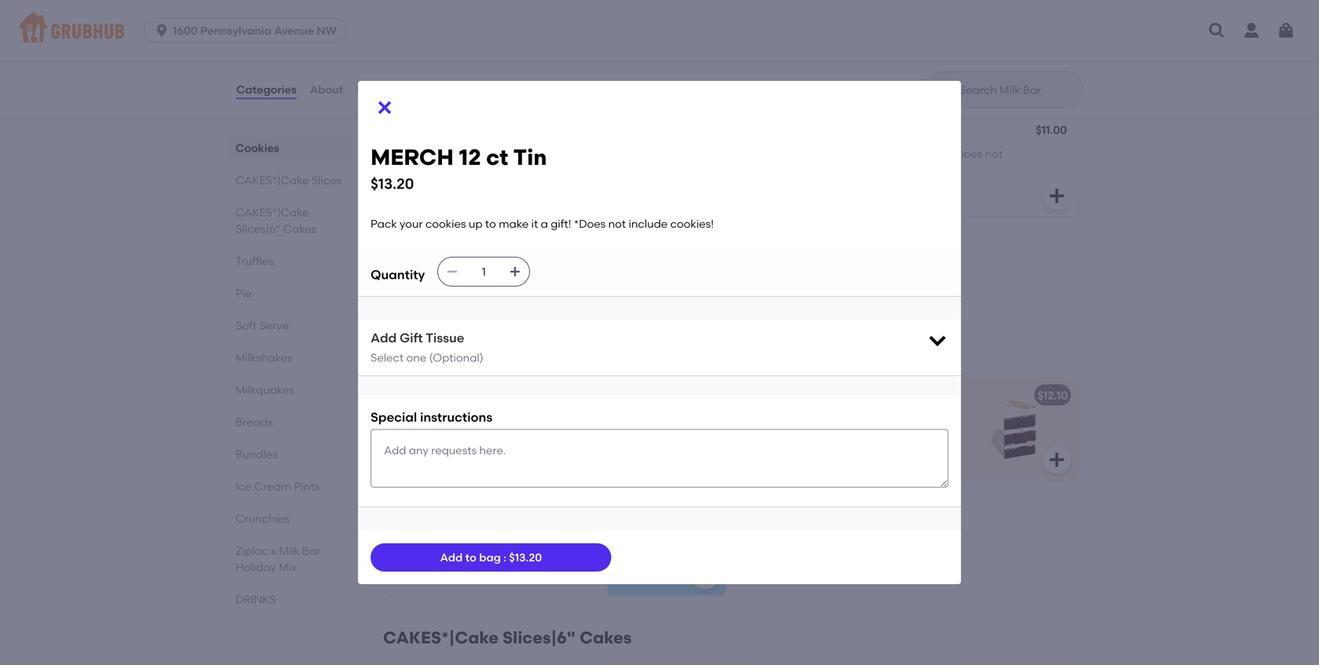 Task type: describe. For each thing, give the bounding box(es) containing it.
cake peppermint bark slice image
[[608, 494, 726, 596]]

cookie.
[[748, 48, 786, 61]]

$12.10 for cake peppermint bark slice
[[686, 504, 716, 517]]

holiday
[[236, 561, 276, 574]]

masquerading
[[816, 32, 894, 45]]

0 horizontal spatial slices
[[312, 174, 342, 187]]

breads
[[236, 415, 273, 429]]

classic
[[545, 32, 581, 45]]

pack for $11.00
[[748, 147, 774, 160]]

$11.00
[[1036, 123, 1067, 137]]

the inside pretzels, peppermint, caramel, and chocolate combine atop a crisp dark chocolate wafer before the whole thing gets dipped in silky white chocolate peppermint bark
[[550, 179, 567, 192]]

tin for merch 12 ct tin
[[466, 240, 482, 254]]

*does for $11.00
[[951, 147, 983, 160]]

cookie
[[823, 48, 858, 61]]

whole
[[396, 195, 427, 208]]

Special instructions text field
[[371, 429, 949, 488]]

cookies for $13.20
[[451, 263, 491, 276]]

pretzels, peppermint, caramel, and chocolate combine atop a crisp dark chocolate wafer before the whole thing gets dipped in silky white chocolate peppermint bark
[[396, 147, 582, 224]]

cookies! for $13.20
[[437, 279, 481, 292]]

tissue
[[426, 330, 464, 346]]

ice
[[236, 480, 252, 493]]

wafer
[[479, 179, 510, 192]]

pack for $13.20
[[396, 263, 422, 276]]

gets
[[460, 195, 483, 208]]

2 cake from the left
[[841, 389, 869, 402]]

milkshakes
[[236, 351, 293, 364]]

white
[[396, 211, 425, 224]]

b'day cake slice
[[396, 389, 486, 402]]

1 vertical spatial slices
[[503, 341, 551, 361]]

Search Milk Bar search field
[[958, 82, 1078, 97]]

merch 12 ct tin
[[396, 240, 482, 254]]

*does for $13.20
[[599, 263, 631, 276]]

bark
[[550, 211, 574, 224]]

0 horizontal spatial up
[[469, 217, 483, 230]]

1 vertical spatial cookies
[[426, 217, 466, 230]]

1 b'day from the left
[[396, 389, 427, 402]]

about button
[[309, 61, 344, 118]]

drinks
[[236, 593, 276, 606]]

ct for merch 12 ct tin
[[453, 240, 464, 254]]

1 horizontal spatial cakes*|cake slices
[[383, 341, 551, 361]]

gift! for $11.00
[[928, 147, 948, 160]]

b'day cake slice image
[[608, 378, 726, 480]]

merch for merch 12 ct tin $13.20
[[371, 144, 454, 170]]

1 horizontal spatial cookies!
[[670, 217, 714, 230]]

riff
[[491, 32, 506, 45]]

dipped
[[486, 195, 524, 208]]

add gift tissue select one (optional)
[[371, 330, 484, 364]]

top
[[795, 32, 813, 45]]

0 horizontal spatial not
[[608, 217, 626, 230]]

on
[[508, 32, 522, 45]]

chip,
[[452, 48, 478, 61]]

bar
[[302, 544, 321, 558]]

up for $13.20
[[494, 263, 508, 276]]

morsels.
[[748, 80, 791, 93]]

pack your cookies up to make it a gift! *does not include cookies! for $11.00
[[748, 147, 1003, 176]]

peppermint
[[429, 504, 493, 517]]

your for $13.20
[[425, 263, 448, 276]]

milk
[[901, 48, 922, 61]]

pennsylvania
[[200, 24, 272, 37]]

0 vertical spatial slices|6"
[[236, 222, 281, 236]]

a crunchy, chewy riff on the classic chocolate chip, packed with cornflakes and marshmallows. button
[[386, 0, 726, 101]]

a inside a muffin top masquerading as a cookie. sugar cookie dough, milk crumbs, and chewy dried blueberry morsels.
[[912, 32, 919, 45]]

ziploc
[[236, 544, 268, 558]]

and for crumbs,
[[793, 64, 815, 77]]

crunchy,
[[406, 32, 452, 45]]

categories button
[[236, 61, 297, 118]]

caramel,
[[511, 147, 558, 160]]

a muffin top masquerading as a cookie. sugar cookie dough, milk crumbs, and chewy dried blueberry morsels. button
[[738, 0, 1077, 101]]

crumbs,
[[748, 64, 791, 77]]

a for a crunchy, chewy riff on the classic chocolate chip, packed with cornflakes and marshmallows.
[[396, 32, 404, 45]]

bundles
[[236, 448, 278, 461]]

x
[[271, 544, 276, 558]]

your for $11.00
[[777, 147, 800, 160]]

and inside pretzels, peppermint, caramel, and chocolate combine atop a crisp dark chocolate wafer before the whole thing gets dipped in silky white chocolate peppermint bark
[[561, 147, 582, 160]]

blueberry
[[885, 64, 936, 77]]

gift
[[400, 330, 423, 346]]

pretzels, peppermint, caramel, and chocolate combine atop a crisp dark chocolate wafer before the whole thing gets dipped in silky white chocolate peppermint bark button
[[386, 114, 726, 224]]

a crunchy, chewy riff on the classic chocolate chip, packed with cornflakes and marshmallows.
[[396, 32, 581, 77]]

1 vertical spatial *does
[[574, 217, 606, 230]]

crunchies
[[236, 512, 290, 525]]

cream
[[254, 480, 292, 493]]

1600 pennsylvania avenue nw button
[[144, 18, 353, 43]]

cornflakes
[[396, 64, 451, 77]]

ziploc x milk bar holiday mix
[[236, 544, 321, 574]]

1 vertical spatial pack
[[371, 217, 397, 230]]

nw
[[317, 24, 337, 37]]

cake peppermint bark slice
[[396, 504, 549, 517]]

select
[[371, 351, 404, 364]]

not for $13.20
[[634, 263, 651, 276]]

instructions
[[420, 409, 493, 425]]

serve
[[259, 319, 289, 332]]

add for add to bag
[[440, 551, 463, 564]]

combine
[[452, 163, 500, 176]]

bark
[[495, 504, 520, 517]]

1 vertical spatial cakes*|cake slices|6" cakes
[[383, 628, 632, 648]]

chocolate down pretzels,
[[396, 163, 450, 176]]

2 b'day from the left
[[807, 389, 838, 402]]

1 cake from the left
[[429, 389, 458, 402]]

(optional)
[[429, 351, 484, 364]]

cookies
[[236, 141, 279, 155]]

1 vertical spatial $13.20
[[683, 239, 715, 252]]

sugar
[[788, 48, 820, 61]]

a inside pretzels, peppermint, caramel, and chocolate combine atop a crisp dark chocolate wafer before the whole thing gets dipped in silky white chocolate peppermint bark
[[530, 163, 538, 176]]

up for $11.00
[[846, 147, 860, 160]]

and for cornflakes
[[453, 64, 475, 77]]

Input item quantity number field
[[467, 258, 501, 286]]

chocolate inside a crunchy, chewy riff on the classic chocolate chip, packed with cornflakes and marshmallows.
[[396, 48, 450, 61]]

1 vertical spatial pack your cookies up to make it a gift! *does not include cookies!
[[371, 217, 714, 230]]

add to bag : $13.20
[[440, 551, 542, 564]]

search icon image
[[935, 80, 953, 99]]

categories
[[236, 83, 297, 96]]

chocolate down thing
[[427, 211, 481, 224]]

packed
[[481, 48, 521, 61]]

chocolate
[[748, 389, 805, 402]]

dried
[[854, 64, 882, 77]]

1 vertical spatial your
[[400, 217, 423, 230]]

atop
[[502, 163, 528, 176]]

special
[[371, 409, 417, 425]]



Task type: locate. For each thing, give the bounding box(es) containing it.
the inside a crunchy, chewy riff on the classic chocolate chip, packed with cornflakes and marshmallows.
[[524, 32, 542, 45]]

peppermint,
[[442, 147, 508, 160]]

0 vertical spatial not
[[985, 147, 1003, 160]]

dough,
[[861, 48, 898, 61]]

0 horizontal spatial your
[[400, 217, 423, 230]]

a left crunchy,
[[396, 32, 404, 45]]

merch down the white in the top of the page
[[396, 240, 437, 254]]

it for $13.20
[[557, 263, 563, 276]]

tin for merch 12 ct tin $13.20
[[513, 144, 547, 170]]

before
[[512, 179, 547, 192]]

1 horizontal spatial 12
[[459, 144, 481, 170]]

0 vertical spatial cakes*|cake slices|6" cakes
[[236, 206, 317, 236]]

1 horizontal spatial chewy
[[817, 64, 852, 77]]

0 horizontal spatial slice
[[460, 389, 486, 402]]

$13.20 for add to bag
[[509, 551, 542, 564]]

cookie cornflake image
[[608, 0, 726, 101]]

1 horizontal spatial and
[[561, 147, 582, 160]]

1 vertical spatial include
[[629, 217, 668, 230]]

merch inside merch 12 ct tin $13.20
[[371, 144, 454, 170]]

pack
[[748, 147, 774, 160], [371, 217, 397, 230], [396, 263, 422, 276]]

1 vertical spatial chewy
[[817, 64, 852, 77]]

1 horizontal spatial tin
[[513, 144, 547, 170]]

12 up wafer
[[459, 144, 481, 170]]

1 horizontal spatial cakes
[[580, 628, 632, 648]]

and up crisp
[[561, 147, 582, 160]]

1 vertical spatial make
[[499, 217, 529, 230]]

a muffin top masquerading as a cookie. sugar cookie dough, milk crumbs, and chewy dried blueberry morsels.
[[748, 32, 936, 93]]

with
[[524, 48, 546, 61]]

and inside a muffin top masquerading as a cookie. sugar cookie dough, milk crumbs, and chewy dried blueberry morsels.
[[793, 64, 815, 77]]

and down the chip,
[[453, 64, 475, 77]]

1 vertical spatial slices|6"
[[503, 628, 576, 648]]

your down "morsels."
[[777, 147, 800, 160]]

the
[[524, 32, 542, 45], [550, 179, 567, 192]]

milkquakes
[[236, 383, 294, 397]]

1 horizontal spatial ct
[[486, 144, 508, 170]]

up
[[846, 147, 860, 160], [469, 217, 483, 230], [494, 263, 508, 276]]

cakes
[[283, 222, 317, 236], [580, 628, 632, 648]]

in
[[527, 195, 536, 208]]

tin
[[513, 144, 547, 170], [466, 240, 482, 254]]

svg image
[[375, 98, 394, 117], [1048, 187, 1066, 205], [446, 266, 459, 278], [509, 266, 522, 278], [927, 329, 949, 351], [1048, 450, 1066, 469], [696, 566, 715, 585]]

0 vertical spatial ct
[[486, 144, 508, 170]]

avenue
[[274, 24, 314, 37]]

thing
[[430, 195, 457, 208]]

1 vertical spatial up
[[469, 217, 483, 230]]

2 horizontal spatial gift!
[[928, 147, 948, 160]]

1 vertical spatial gift!
[[551, 217, 571, 230]]

0 horizontal spatial cakes*|cake slices
[[236, 174, 342, 187]]

1 vertical spatial the
[[550, 179, 567, 192]]

1 vertical spatial add
[[440, 551, 463, 564]]

1 horizontal spatial the
[[550, 179, 567, 192]]

dark
[[396, 179, 420, 192]]

your
[[777, 147, 800, 160], [400, 217, 423, 230], [425, 263, 448, 276]]

0 vertical spatial it
[[908, 147, 915, 160]]

2 vertical spatial it
[[557, 263, 563, 276]]

chewy up the chip,
[[454, 32, 489, 45]]

b'day right chocolate
[[807, 389, 838, 402]]

pints
[[294, 480, 320, 493]]

2 vertical spatial *does
[[599, 263, 631, 276]]

tin inside merch 12 ct tin $13.20
[[513, 144, 547, 170]]

0 vertical spatial $13.20
[[371, 175, 414, 193]]

cakes*|cake slices down "cookies"
[[236, 174, 342, 187]]

2 horizontal spatial cookies!
[[789, 163, 833, 176]]

$12.10
[[686, 389, 716, 402], [1038, 389, 1068, 402], [686, 504, 716, 517]]

it
[[908, 147, 915, 160], [531, 217, 538, 230], [557, 263, 563, 276]]

chocolate up thing
[[423, 179, 477, 192]]

0 horizontal spatial gift!
[[551, 217, 571, 230]]

0 vertical spatial 12
[[459, 144, 481, 170]]

1 horizontal spatial it
[[557, 263, 563, 276]]

cakes*|cake slices up b'day cake slice at the bottom left
[[383, 341, 551, 361]]

your down the whole
[[400, 217, 423, 230]]

cookies!
[[789, 163, 833, 176], [670, 217, 714, 230], [437, 279, 481, 292]]

merch 12 ct tin $13.20
[[371, 144, 547, 193]]

a for a muffin top masquerading as a cookie. sugar cookie dough, milk crumbs, and chewy dried blueberry morsels.
[[748, 32, 756, 45]]

reviews button
[[356, 61, 401, 118]]

pie
[[236, 287, 252, 300]]

cookies for $11.00
[[802, 147, 843, 160]]

reviews
[[357, 83, 400, 96]]

0 horizontal spatial cookies!
[[437, 279, 481, 292]]

2 vertical spatial pack your cookies up to make it a gift! *does not include cookies!
[[396, 263, 651, 292]]

1600
[[173, 24, 198, 37]]

1 vertical spatial 12
[[439, 240, 450, 254]]

pack your cookies up to make it a gift! *does not include cookies!
[[748, 147, 1003, 176], [371, 217, 714, 230], [396, 263, 651, 292]]

a
[[912, 32, 919, 45], [918, 147, 925, 160], [530, 163, 538, 176], [541, 217, 548, 230], [566, 263, 573, 276]]

soft serve
[[236, 319, 289, 332]]

0 horizontal spatial chewy
[[454, 32, 489, 45]]

cakes*|cake
[[236, 174, 309, 187], [236, 206, 309, 219], [383, 341, 499, 361], [383, 628, 499, 648]]

0 vertical spatial *does
[[951, 147, 983, 160]]

and inside a crunchy, chewy riff on the classic chocolate chip, packed with cornflakes and marshmallows.
[[453, 64, 475, 77]]

as
[[897, 32, 909, 45]]

2 horizontal spatial slice
[[872, 389, 897, 402]]

0 horizontal spatial 12
[[439, 240, 450, 254]]

1 horizontal spatial slice
[[523, 504, 549, 517]]

0 horizontal spatial cakes
[[283, 222, 317, 236]]

2 vertical spatial cookies!
[[437, 279, 481, 292]]

2 horizontal spatial up
[[846, 147, 860, 160]]

slices|6"
[[236, 222, 281, 236], [503, 628, 576, 648]]

cakes*|cake slices|6" cakes
[[236, 206, 317, 236], [383, 628, 632, 648]]

0 horizontal spatial cake
[[429, 389, 458, 402]]

main navigation navigation
[[0, 0, 1319, 61]]

1 vertical spatial it
[[531, 217, 538, 230]]

$13.20 inside merch 12 ct tin $13.20
[[371, 175, 414, 193]]

2 a from the left
[[748, 32, 756, 45]]

0 vertical spatial gift!
[[928, 147, 948, 160]]

12 for merch 12 ct tin $13.20
[[459, 144, 481, 170]]

2 vertical spatial gift!
[[576, 263, 596, 276]]

pack down merch 12 ct tin
[[396, 263, 422, 276]]

tin up before
[[513, 144, 547, 170]]

silky
[[539, 195, 561, 208]]

0 horizontal spatial $13.20
[[371, 175, 414, 193]]

1 horizontal spatial gift!
[[576, 263, 596, 276]]

include
[[748, 163, 787, 176], [629, 217, 668, 230], [396, 279, 435, 292]]

2 horizontal spatial it
[[908, 147, 915, 160]]

1 horizontal spatial slices|6"
[[503, 628, 576, 648]]

1 horizontal spatial not
[[634, 263, 651, 276]]

a inside a crunchy, chewy riff on the classic chocolate chip, packed with cornflakes and marshmallows.
[[396, 32, 404, 45]]

0 horizontal spatial b'day
[[396, 389, 427, 402]]

gift! for $13.20
[[576, 263, 596, 276]]

make
[[876, 147, 906, 160], [499, 217, 529, 230], [524, 263, 554, 276]]

cookies! for $11.00
[[789, 163, 833, 176]]

1 horizontal spatial b'day
[[807, 389, 838, 402]]

add for add gift tissue
[[371, 330, 397, 346]]

$13.20
[[371, 175, 414, 193], [683, 239, 715, 252], [509, 551, 542, 564]]

1 horizontal spatial $13.20
[[509, 551, 542, 564]]

1 horizontal spatial up
[[494, 263, 508, 276]]

2 vertical spatial your
[[425, 263, 448, 276]]

2 vertical spatial pack
[[396, 263, 422, 276]]

0 horizontal spatial the
[[524, 32, 542, 45]]

$12.10 for b'day cake slice
[[686, 389, 716, 402]]

soft
[[236, 319, 257, 332]]

truffles
[[236, 254, 274, 268]]

2 horizontal spatial and
[[793, 64, 815, 77]]

*does
[[951, 147, 983, 160], [574, 217, 606, 230], [599, 263, 631, 276]]

chewy
[[454, 32, 489, 45], [817, 64, 852, 77]]

peppermint
[[484, 211, 547, 224]]

merch up dark
[[371, 144, 454, 170]]

the down crisp
[[550, 179, 567, 192]]

pack down "morsels."
[[748, 147, 774, 160]]

include for $13.20
[[396, 279, 435, 292]]

gift!
[[928, 147, 948, 160], [551, 217, 571, 230], [576, 263, 596, 276]]

pack your cookies up to make it a gift! *does not include cookies! for $13.20
[[396, 263, 651, 292]]

2 horizontal spatial not
[[985, 147, 1003, 160]]

a up cookie.
[[748, 32, 756, 45]]

crisp
[[540, 163, 566, 176]]

12 for merch 12 ct tin
[[439, 240, 450, 254]]

add inside add gift tissue select one (optional)
[[371, 330, 397, 346]]

a inside a muffin top masquerading as a cookie. sugar cookie dough, milk crumbs, and chewy dried blueberry morsels.
[[748, 32, 756, 45]]

0 vertical spatial the
[[524, 32, 542, 45]]

2 vertical spatial include
[[396, 279, 435, 292]]

0 horizontal spatial ct
[[453, 240, 464, 254]]

your down merch 12 ct tin
[[425, 263, 448, 276]]

marshmallows.
[[477, 64, 558, 77]]

to
[[862, 147, 873, 160], [485, 217, 496, 230], [510, 263, 521, 276], [465, 551, 477, 564]]

slice for cake peppermint bark slice
[[523, 504, 549, 517]]

2 vertical spatial $13.20
[[509, 551, 542, 564]]

0 vertical spatial make
[[876, 147, 906, 160]]

12 down thing
[[439, 240, 450, 254]]

1 vertical spatial cookies!
[[670, 217, 714, 230]]

1 horizontal spatial your
[[425, 263, 448, 276]]

quantity
[[371, 267, 425, 282]]

pack down the whole
[[371, 217, 397, 230]]

chewy inside a crunchy, chewy riff on the classic chocolate chip, packed with cornflakes and marshmallows.
[[454, 32, 489, 45]]

1 horizontal spatial cake
[[841, 389, 869, 402]]

add up select
[[371, 330, 397, 346]]

0 vertical spatial cookies!
[[789, 163, 833, 176]]

milk
[[279, 544, 300, 558]]

svg image inside 1600 pennsylvania avenue nw button
[[154, 23, 170, 38]]

0 vertical spatial include
[[748, 163, 787, 176]]

mix
[[279, 561, 297, 574]]

not for $11.00
[[985, 147, 1003, 160]]

1 a from the left
[[396, 32, 404, 45]]

0 vertical spatial merch
[[371, 144, 454, 170]]

2 vertical spatial cookies
[[451, 263, 491, 276]]

include for $11.00
[[748, 163, 787, 176]]

0 vertical spatial cakes
[[283, 222, 317, 236]]

svg image
[[1208, 21, 1227, 40], [1277, 21, 1296, 40], [154, 23, 170, 38], [696, 71, 715, 90], [696, 279, 715, 298]]

ct down gets
[[453, 240, 464, 254]]

12 inside merch 12 ct tin $13.20
[[459, 144, 481, 170]]

muffin
[[758, 32, 792, 45]]

it for $11.00
[[908, 147, 915, 160]]

merch for merch 12 ct tin
[[396, 240, 437, 254]]

b'day
[[396, 389, 427, 402], [807, 389, 838, 402]]

1 vertical spatial cakes*|cake slices
[[383, 341, 551, 361]]

bag
[[479, 551, 501, 564]]

2 horizontal spatial your
[[777, 147, 800, 160]]

$12.10 for chocolate b'day cake slice
[[1038, 389, 1068, 402]]

b'day up the special
[[396, 389, 427, 402]]

1600 pennsylvania avenue nw
[[173, 24, 337, 37]]

and
[[453, 64, 475, 77], [793, 64, 815, 77], [561, 147, 582, 160]]

cake
[[396, 504, 427, 517]]

0 horizontal spatial include
[[396, 279, 435, 292]]

1 vertical spatial merch
[[396, 240, 437, 254]]

chewy down cookie
[[817, 64, 852, 77]]

2 vertical spatial not
[[634, 263, 651, 276]]

cakes inside cakes*|cake slices|6" cakes
[[283, 222, 317, 236]]

2 vertical spatial make
[[524, 263, 554, 276]]

special instructions
[[371, 409, 493, 425]]

0 vertical spatial slices
[[312, 174, 342, 187]]

0 horizontal spatial it
[[531, 217, 538, 230]]

chocolate up cornflakes
[[396, 48, 450, 61]]

about
[[310, 83, 343, 96]]

1 horizontal spatial add
[[440, 551, 463, 564]]

slice for chocolate b'day cake slice
[[872, 389, 897, 402]]

add
[[371, 330, 397, 346], [440, 551, 463, 564]]

0 horizontal spatial add
[[371, 330, 397, 346]]

0 vertical spatial your
[[777, 147, 800, 160]]

0 vertical spatial add
[[371, 330, 397, 346]]

chocolate b'day cake slice
[[748, 389, 897, 402]]

make for $11.00
[[876, 147, 906, 160]]

0 horizontal spatial cakes*|cake slices|6" cakes
[[236, 206, 317, 236]]

pretzels,
[[396, 147, 440, 160]]

and down sugar
[[793, 64, 815, 77]]

one
[[406, 351, 427, 364]]

ct up wafer
[[486, 144, 508, 170]]

0 vertical spatial cakes*|cake slices
[[236, 174, 342, 187]]

cookie blueberry & cream image
[[960, 0, 1077, 101]]

not
[[985, 147, 1003, 160], [608, 217, 626, 230], [634, 263, 651, 276]]

$13.20 for merch 12 ct tin
[[371, 175, 414, 193]]

chewy inside a muffin top masquerading as a cookie. sugar cookie dough, milk crumbs, and chewy dried blueberry morsels.
[[817, 64, 852, 77]]

:
[[504, 551, 507, 564]]

tin up input item quantity number field
[[466, 240, 482, 254]]

the up with
[[524, 32, 542, 45]]

0 vertical spatial chewy
[[454, 32, 489, 45]]

chocolate b'day cake slice image
[[960, 378, 1077, 480]]

1 horizontal spatial cakes*|cake slices|6" cakes
[[383, 628, 632, 648]]

chocolate
[[396, 48, 450, 61], [396, 163, 450, 176], [423, 179, 477, 192], [427, 211, 481, 224]]

ct inside merch 12 ct tin $13.20
[[486, 144, 508, 170]]

1 vertical spatial cakes
[[580, 628, 632, 648]]

ice cream pints
[[236, 480, 320, 493]]

make for $13.20
[[524, 263, 554, 276]]

cakes*|cake slices
[[236, 174, 342, 187], [383, 341, 551, 361]]

0 horizontal spatial and
[[453, 64, 475, 77]]

add left bag
[[440, 551, 463, 564]]

1 horizontal spatial a
[[748, 32, 756, 45]]

ct for merch 12 ct tin $13.20
[[486, 144, 508, 170]]



Task type: vqa. For each thing, say whether or not it's contained in the screenshot.
Search icon
yes



